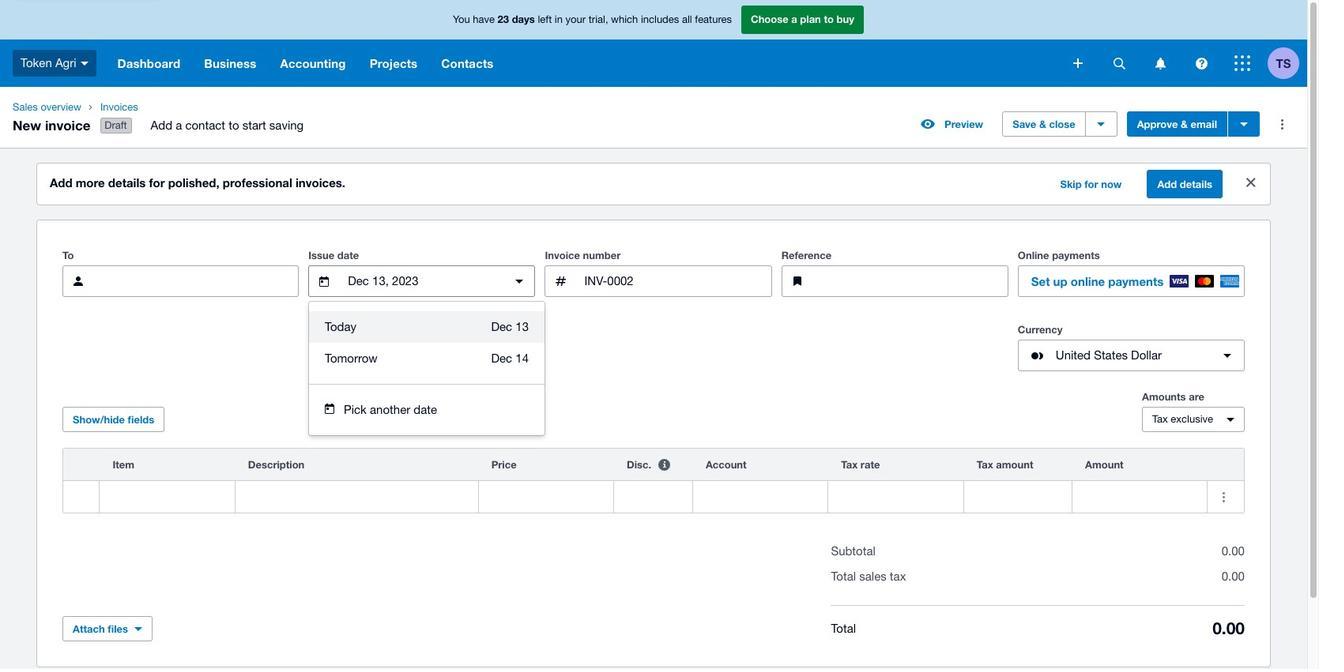 Task type: locate. For each thing, give the bounding box(es) containing it.
2 horizontal spatial tax
[[1152, 413, 1168, 425]]

1 horizontal spatial to
[[824, 13, 834, 25]]

a
[[791, 13, 797, 25], [176, 119, 182, 132]]

date inside button
[[414, 403, 437, 417]]

& for email
[[1181, 118, 1188, 131]]

are
[[1189, 391, 1205, 403]]

online
[[1018, 249, 1049, 262]]

group containing today
[[309, 302, 545, 436]]

files
[[108, 623, 128, 636]]

close
[[1049, 118, 1075, 131]]

sales overview link
[[6, 100, 88, 115]]

show/hide fields button
[[62, 407, 165, 432]]

0 vertical spatial dec
[[491, 320, 512, 334]]

date right issue
[[337, 249, 359, 262]]

details right more
[[108, 176, 146, 190]]

0 vertical spatial date
[[337, 249, 359, 262]]

Inventory item text field
[[100, 482, 235, 512]]

add left contact
[[151, 119, 172, 132]]

total down subtotal
[[831, 570, 856, 583]]

payments right online
[[1108, 274, 1164, 289]]

tax left rate
[[841, 459, 858, 471]]

add left more
[[50, 176, 72, 190]]

add for add more details for polished, professional invoices.
[[50, 176, 72, 190]]

skip for now button
[[1051, 172, 1131, 197]]

to left buy
[[824, 13, 834, 25]]

2 & from the left
[[1181, 118, 1188, 131]]

details
[[108, 176, 146, 190], [1180, 178, 1212, 191]]

0 vertical spatial a
[[791, 13, 797, 25]]

1 vertical spatial date
[[414, 403, 437, 417]]

contact element
[[62, 266, 299, 297]]

add
[[151, 119, 172, 132], [50, 176, 72, 190], [1158, 178, 1177, 191]]

1 horizontal spatial &
[[1181, 118, 1188, 131]]

1 horizontal spatial a
[[791, 13, 797, 25]]

attach files button
[[62, 617, 153, 642]]

in
[[555, 14, 563, 25]]

accounting button
[[268, 40, 358, 87]]

to
[[824, 13, 834, 25], [229, 119, 239, 132]]

states
[[1094, 349, 1128, 362]]

banner containing ts
[[0, 0, 1307, 87]]

for left the now
[[1085, 178, 1098, 191]]

0 vertical spatial total
[[831, 570, 856, 583]]

add more details for polished, professional invoices.
[[50, 176, 345, 190]]

professional
[[223, 176, 292, 190]]

projects button
[[358, 40, 429, 87]]

set up online payments button
[[1018, 266, 1245, 297]]

1 vertical spatial payments
[[1108, 274, 1164, 289]]

group
[[309, 302, 545, 436]]

0 horizontal spatial tax
[[841, 459, 858, 471]]

tomorrow
[[325, 352, 378, 365]]

tax for tax rate
[[841, 459, 858, 471]]

tax for tax exclusive
[[1152, 413, 1168, 425]]

pick
[[344, 403, 367, 417]]

a for plan
[[791, 13, 797, 25]]

0 horizontal spatial for
[[149, 176, 165, 190]]

features
[[695, 14, 732, 25]]

date right another
[[414, 403, 437, 417]]

accounting
[[280, 56, 346, 70]]

token
[[21, 56, 52, 69]]

2 dec from the top
[[491, 352, 512, 365]]

payments
[[1052, 249, 1100, 262], [1108, 274, 1164, 289]]

dec for dec 13
[[491, 320, 512, 334]]

approve
[[1137, 118, 1178, 131]]

issue
[[308, 249, 335, 262]]

sales
[[13, 101, 38, 113]]

None field
[[100, 481, 235, 513]]

0.00
[[1222, 545, 1245, 558], [1222, 570, 1245, 583], [1213, 619, 1245, 639]]

& inside button
[[1181, 118, 1188, 131]]

payments inside popup button
[[1108, 274, 1164, 289]]

& right save
[[1039, 118, 1046, 131]]

23
[[498, 13, 509, 25]]

choose
[[751, 13, 789, 25]]

details left close image
[[1180, 178, 1212, 191]]

svg image
[[1113, 57, 1125, 69], [1155, 57, 1165, 69], [1073, 58, 1083, 68], [80, 61, 88, 65]]

invoice number
[[545, 249, 621, 262]]

for inside skip for now button
[[1085, 178, 1098, 191]]

preview
[[945, 118, 983, 131]]

tax inside popup button
[[1152, 413, 1168, 425]]

1 horizontal spatial for
[[1085, 178, 1098, 191]]

contacts button
[[429, 40, 505, 87]]

0 horizontal spatial a
[[176, 119, 182, 132]]

dec left the 14
[[491, 352, 512, 365]]

dec left 13 at left top
[[491, 320, 512, 334]]

1 vertical spatial to
[[229, 119, 239, 132]]

0 vertical spatial to
[[824, 13, 834, 25]]

skip
[[1060, 178, 1082, 191]]

svg image left ts
[[1235, 55, 1250, 71]]

2 horizontal spatial add
[[1158, 178, 1177, 191]]

draft
[[105, 119, 127, 131]]

& for close
[[1039, 118, 1046, 131]]

list box
[[309, 302, 545, 384]]

plan
[[800, 13, 821, 25]]

all
[[682, 14, 692, 25]]

1 vertical spatial dec
[[491, 352, 512, 365]]

0 horizontal spatial &
[[1039, 118, 1046, 131]]

save & close button
[[1002, 112, 1086, 137]]

1 horizontal spatial svg image
[[1235, 55, 1250, 71]]

& inside button
[[1039, 118, 1046, 131]]

tax left amount
[[977, 459, 993, 471]]

date
[[337, 249, 359, 262], [414, 403, 437, 417]]

1 vertical spatial a
[[176, 119, 182, 132]]

saving
[[269, 119, 304, 132]]

item
[[113, 459, 134, 471]]

add inside button
[[1158, 178, 1177, 191]]

a left contact
[[176, 119, 182, 132]]

0 horizontal spatial to
[[229, 119, 239, 132]]

for
[[149, 176, 165, 190], [1085, 178, 1098, 191]]

to left start
[[229, 119, 239, 132]]

add right the now
[[1158, 178, 1177, 191]]

1 & from the left
[[1039, 118, 1046, 131]]

svg image up email
[[1195, 57, 1207, 69]]

sales
[[859, 570, 887, 583]]

today
[[325, 320, 356, 334]]

0 horizontal spatial details
[[108, 176, 146, 190]]

for left polished,
[[149, 176, 165, 190]]

set
[[1031, 274, 1050, 289]]

&
[[1039, 118, 1046, 131], [1181, 118, 1188, 131]]

payments up online
[[1052, 249, 1100, 262]]

1 horizontal spatial add
[[151, 119, 172, 132]]

1 horizontal spatial payments
[[1108, 274, 1164, 289]]

sales overview
[[13, 101, 81, 113]]

total down total sales tax
[[831, 622, 856, 635]]

1 total from the top
[[831, 570, 856, 583]]

more
[[76, 176, 105, 190]]

& left email
[[1181, 118, 1188, 131]]

0 vertical spatial 0.00
[[1222, 545, 1245, 558]]

0 vertical spatial payments
[[1052, 249, 1100, 262]]

1 horizontal spatial date
[[414, 403, 437, 417]]

start
[[242, 119, 266, 132]]

1 horizontal spatial tax
[[977, 459, 993, 471]]

you
[[453, 14, 470, 25]]

add details
[[1158, 178, 1212, 191]]

add for add details
[[1158, 178, 1177, 191]]

amounts are
[[1142, 391, 1205, 403]]

save & close
[[1013, 118, 1075, 131]]

1 vertical spatial total
[[831, 622, 856, 635]]

tax down amounts
[[1152, 413, 1168, 425]]

add a contact to start saving
[[151, 119, 304, 132]]

tax exclusive
[[1152, 413, 1213, 425]]

approve & email button
[[1127, 112, 1227, 137]]

close image
[[1235, 167, 1267, 198]]

ts button
[[1268, 40, 1307, 87]]

a left plan
[[791, 13, 797, 25]]

pick another date button
[[309, 395, 545, 426]]

total
[[831, 570, 856, 583], [831, 622, 856, 635]]

another
[[370, 403, 410, 417]]

ts
[[1276, 56, 1291, 70]]

to inside banner
[[824, 13, 834, 25]]

To text field
[[100, 266, 298, 296]]

svg image
[[1235, 55, 1250, 71], [1195, 57, 1207, 69]]

banner
[[0, 0, 1307, 87]]

list box containing today
[[309, 302, 545, 384]]

0 horizontal spatial add
[[50, 176, 72, 190]]

email
[[1191, 118, 1217, 131]]

1 dec from the top
[[491, 320, 512, 334]]

dashboard
[[117, 56, 180, 70]]

amounts
[[1142, 391, 1186, 403]]

invoice
[[45, 117, 91, 133]]

Description text field
[[235, 482, 478, 512]]

2 total from the top
[[831, 622, 856, 635]]

attach files
[[73, 623, 128, 636]]

1 vertical spatial 0.00
[[1222, 570, 1245, 583]]

trial,
[[589, 14, 608, 25]]

more line item options element
[[1208, 449, 1244, 481]]

1 horizontal spatial details
[[1180, 178, 1212, 191]]



Task type: vqa. For each thing, say whether or not it's contained in the screenshot.
Demo
no



Task type: describe. For each thing, give the bounding box(es) containing it.
new invoice
[[13, 117, 91, 133]]

business
[[204, 56, 256, 70]]

polished,
[[168, 176, 219, 190]]

days
[[512, 13, 535, 25]]

show/hide
[[73, 413, 125, 426]]

account
[[706, 459, 747, 471]]

issue date
[[308, 249, 359, 262]]

dec for dec 14
[[491, 352, 512, 365]]

left
[[538, 14, 552, 25]]

13
[[516, 320, 529, 334]]

details inside button
[[1180, 178, 1212, 191]]

up
[[1053, 274, 1068, 289]]

total for total
[[831, 622, 856, 635]]

online payments
[[1018, 249, 1100, 262]]

to for plan
[[824, 13, 834, 25]]

more invoice options image
[[1266, 108, 1298, 140]]

united states dollar button
[[1018, 340, 1245, 372]]

svg image inside token agri popup button
[[80, 61, 88, 65]]

now
[[1101, 178, 1122, 191]]

dollar
[[1131, 349, 1162, 362]]

pick another date
[[344, 403, 437, 417]]

dec 14
[[491, 352, 529, 365]]

dec 13
[[491, 320, 529, 334]]

approve & email
[[1137, 118, 1217, 131]]

number
[[583, 249, 621, 262]]

reference
[[781, 249, 832, 262]]

amount
[[996, 459, 1033, 471]]

disc.
[[627, 459, 651, 471]]

set up online payments
[[1031, 274, 1164, 289]]

amount
[[1085, 459, 1124, 471]]

0.00 for subtotal
[[1222, 545, 1245, 558]]

a for contact
[[176, 119, 182, 132]]

total sales tax
[[831, 570, 906, 583]]

tax amount
[[977, 459, 1033, 471]]

to
[[62, 249, 74, 262]]

2 vertical spatial 0.00
[[1213, 619, 1245, 639]]

rate
[[861, 459, 880, 471]]

united states dollar
[[1056, 349, 1162, 362]]

token agri button
[[0, 40, 106, 87]]

add more details for polished, professional invoices. status
[[37, 164, 1270, 205]]

online
[[1071, 274, 1105, 289]]

token agri
[[21, 56, 76, 69]]

to for contact
[[229, 119, 239, 132]]

invoice number element
[[545, 266, 772, 297]]

description
[[248, 459, 305, 471]]

0.00 for total sales tax
[[1222, 570, 1245, 583]]

add details button
[[1147, 170, 1223, 198]]

14
[[516, 352, 529, 365]]

invoices.
[[296, 176, 345, 190]]

more information on discount image
[[648, 449, 680, 481]]

exclusive
[[1171, 413, 1213, 425]]

invoice
[[545, 249, 580, 262]]

contact
[[185, 119, 225, 132]]

more line item options image
[[1208, 481, 1240, 513]]

invoice line item list element
[[62, 448, 1245, 514]]

Reference text field
[[819, 266, 1008, 296]]

fields
[[128, 413, 154, 426]]

tax exclusive button
[[1142, 407, 1245, 432]]

contacts
[[441, 56, 494, 70]]

which
[[611, 14, 638, 25]]

save
[[1013, 118, 1036, 131]]

have
[[473, 14, 495, 25]]

currency
[[1018, 323, 1063, 336]]

skip for now
[[1060, 178, 1122, 191]]

more date options image
[[504, 266, 535, 297]]

Amount field
[[1073, 482, 1207, 512]]

Invoice number text field
[[583, 266, 771, 296]]

price
[[491, 459, 517, 471]]

buy
[[837, 13, 854, 25]]

projects
[[370, 56, 418, 70]]

dashboard link
[[106, 40, 192, 87]]

0 horizontal spatial payments
[[1052, 249, 1100, 262]]

0 horizontal spatial svg image
[[1195, 57, 1207, 69]]

subtotal
[[831, 545, 876, 558]]

0 horizontal spatial date
[[337, 249, 359, 262]]

preview button
[[911, 112, 993, 137]]

business button
[[192, 40, 268, 87]]

invoices
[[100, 101, 138, 113]]

you have 23 days left in your trial, which includes all features
[[453, 13, 732, 25]]

Issue date text field
[[346, 266, 498, 296]]

tax for tax amount
[[977, 459, 993, 471]]

includes
[[641, 14, 679, 25]]

united
[[1056, 349, 1091, 362]]

total for total sales tax
[[831, 570, 856, 583]]

tax
[[890, 570, 906, 583]]

Price field
[[479, 482, 613, 512]]

overview
[[41, 101, 81, 113]]

add for add a contact to start saving
[[151, 119, 172, 132]]



